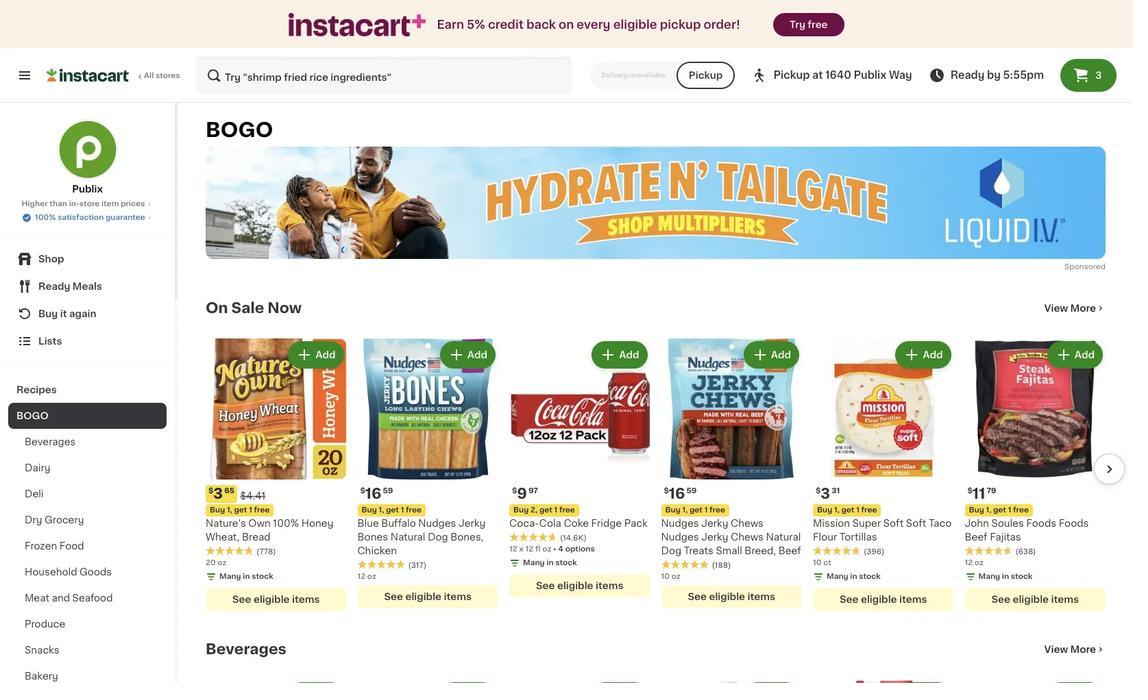 Task type: locate. For each thing, give the bounding box(es) containing it.
0 vertical spatial view more link
[[1045, 302, 1107, 316]]

buy for blue buffalo nudges jerky bones natural dog bones, chicken
[[362, 507, 377, 514]]

1 horizontal spatial 3
[[821, 487, 831, 501]]

get for own
[[234, 507, 247, 514]]

12 oz down john
[[966, 560, 984, 567]]

0 vertical spatial beef
[[966, 533, 988, 542]]

1 vertical spatial dog
[[662, 547, 682, 556]]

1 horizontal spatial 10
[[814, 560, 822, 567]]

see down chicken
[[385, 592, 403, 602]]

59 for blue
[[383, 488, 393, 495]]

view more link for beverages
[[1045, 643, 1107, 657]]

1 up nudges jerky chews nudges jerky chews natural dog treats small breed, beef
[[705, 507, 708, 514]]

(14.6k)
[[560, 535, 587, 542]]

free up super
[[862, 507, 878, 514]]

2 view from the top
[[1045, 645, 1069, 655]]

pickup left at
[[774, 70, 811, 80]]

3 add button from the left
[[594, 343, 647, 368]]

1 vertical spatial 12 oz
[[358, 573, 377, 581]]

free up nudges jerky chews nudges jerky chews natural dog treats small breed, beef
[[710, 507, 726, 514]]

ready meals button
[[8, 273, 167, 300]]

foods up (638)
[[1027, 519, 1057, 529]]

0 horizontal spatial ready
[[38, 282, 70, 292]]

pickup for pickup
[[689, 71, 723, 80]]

None search field
[[196, 56, 573, 95]]

many down 20 oz
[[220, 573, 241, 581]]

soules
[[992, 519, 1025, 529]]

super
[[853, 519, 882, 529]]

100% down higher
[[35, 214, 56, 222]]

6 add button from the left
[[1049, 343, 1102, 368]]

again
[[69, 309, 96, 319]]

1 up super
[[857, 507, 860, 514]]

6 get from the left
[[994, 507, 1007, 514]]

16 up treats
[[669, 487, 686, 501]]

12 oz for 16
[[358, 573, 377, 581]]

mission super soft soft taco flour tortillas
[[814, 519, 952, 542]]

deli
[[25, 490, 44, 499]]

eligible
[[614, 19, 658, 30], [558, 581, 594, 591], [406, 592, 442, 602], [710, 592, 746, 602], [254, 595, 290, 605], [862, 595, 898, 605], [1014, 595, 1050, 605]]

publix
[[854, 70, 887, 80], [72, 185, 103, 194]]

0 vertical spatial bogo
[[206, 120, 273, 140]]

1 view from the top
[[1045, 304, 1069, 314]]

Search field
[[198, 58, 572, 93]]

oz for john soules foods foods beef fajitas
[[975, 560, 984, 567]]

blue
[[358, 519, 379, 529]]

2 soft from the left
[[907, 519, 927, 529]]

in down bread
[[243, 573, 250, 581]]

$ 16 59 for blue
[[361, 487, 393, 501]]

see eligible items down options
[[537, 581, 624, 591]]

1 buy 1, get 1 free from the left
[[210, 507, 270, 514]]

get up soules
[[994, 507, 1007, 514]]

ready inside 'popup button'
[[38, 282, 70, 292]]

0 horizontal spatial 59
[[383, 488, 393, 495]]

0 horizontal spatial pickup
[[689, 71, 723, 80]]

5 1, from the left
[[987, 507, 992, 514]]

ready meals link
[[8, 273, 167, 300]]

buy up blue
[[362, 507, 377, 514]]

stock down (638)
[[1012, 573, 1033, 581]]

many for 11
[[979, 573, 1001, 581]]

stock down (396)
[[860, 573, 881, 581]]

pickup down order!
[[689, 71, 723, 80]]

2 add button from the left
[[442, 343, 495, 368]]

3 for buy 1, get 1 free
[[214, 487, 223, 501]]

0 vertical spatial beverages
[[25, 438, 76, 447]]

see eligible items button down (317)
[[358, 586, 499, 609]]

12 oz down chicken
[[358, 573, 377, 581]]

0 vertical spatial 12 oz
[[966, 560, 984, 567]]

publix up store
[[72, 185, 103, 194]]

in for 9
[[547, 560, 554, 567]]

coca-cola coke fridge pack
[[510, 519, 648, 529]]

eligible down (396)
[[862, 595, 898, 605]]

2 more from the top
[[1071, 645, 1097, 655]]

0 horizontal spatial 100%
[[35, 214, 56, 222]]

1 horizontal spatial 16
[[669, 487, 686, 501]]

1, up nature's
[[227, 507, 232, 514]]

many in stock
[[523, 560, 578, 567], [220, 573, 274, 581], [827, 573, 881, 581], [979, 573, 1033, 581]]

5 add from the left
[[924, 351, 944, 360]]

$ inside '$ 3 65'
[[209, 488, 214, 495]]

1 $ from the left
[[209, 488, 214, 495]]

100% inside nature's own 100% honey wheat, bread
[[273, 519, 299, 529]]

buy 1, get 1 free up treats
[[666, 507, 726, 514]]

1 horizontal spatial bogo
[[206, 120, 273, 140]]

1 for soules
[[1009, 507, 1012, 514]]

eligible down (778)
[[254, 595, 290, 605]]

lists link
[[8, 328, 167, 355]]

buy 1, get 1 free
[[210, 507, 270, 514], [362, 507, 422, 514], [666, 507, 726, 514], [818, 507, 878, 514], [970, 507, 1030, 514]]

•
[[554, 546, 557, 553]]

many in stock for 11
[[979, 573, 1033, 581]]

1 vertical spatial bogo
[[16, 412, 49, 421]]

free up soules
[[1014, 507, 1030, 514]]

0 vertical spatial more
[[1071, 304, 1097, 314]]

5 buy 1, get 1 free from the left
[[970, 507, 1030, 514]]

view more
[[1045, 304, 1097, 314], [1045, 645, 1097, 655]]

add for coca-cola coke fridge pack
[[620, 351, 640, 360]]

1 horizontal spatial beef
[[966, 533, 988, 542]]

beef right breed,
[[779, 547, 802, 556]]

1 up cola
[[555, 507, 558, 514]]

coca-
[[510, 519, 540, 529]]

see
[[537, 581, 555, 591], [385, 592, 403, 602], [688, 592, 707, 602], [233, 595, 251, 605], [840, 595, 859, 605], [992, 595, 1011, 605]]

buy 1, get 1 free up buffalo
[[362, 507, 422, 514]]

0 horizontal spatial 3
[[214, 487, 223, 501]]

product group
[[206, 339, 347, 612], [358, 339, 499, 609], [510, 339, 651, 598], [662, 339, 803, 609], [814, 339, 955, 612], [966, 339, 1107, 612]]

16 up blue
[[366, 487, 382, 501]]

see down treats
[[688, 592, 707, 602]]

food
[[60, 542, 84, 552]]

nudges
[[419, 519, 456, 529], [662, 519, 699, 529], [662, 533, 699, 542]]

1 horizontal spatial pickup
[[774, 70, 811, 80]]

★★★★★
[[510, 533, 558, 542], [510, 533, 558, 542], [206, 546, 254, 556], [206, 546, 254, 556], [814, 546, 862, 556], [814, 546, 862, 556], [966, 546, 1014, 556], [966, 546, 1014, 556], [358, 560, 406, 570], [358, 560, 406, 570], [662, 560, 710, 570], [662, 560, 710, 570]]

more
[[1071, 304, 1097, 314], [1071, 645, 1097, 655]]

12
[[510, 546, 518, 553], [526, 546, 534, 553], [966, 560, 974, 567], [358, 573, 366, 581]]

soft left the taco
[[907, 519, 927, 529]]

1 vertical spatial beverages link
[[206, 642, 287, 658]]

see eligible items button down (778)
[[206, 588, 347, 612]]

1 get from the left
[[234, 507, 247, 514]]

1,
[[227, 507, 232, 514], [379, 507, 384, 514], [683, 507, 688, 514], [835, 507, 840, 514], [987, 507, 992, 514]]

4 1, from the left
[[835, 507, 840, 514]]

see eligible items down (188)
[[688, 592, 776, 602]]

1 vertical spatial view
[[1045, 645, 1069, 655]]

x
[[520, 546, 524, 553]]

dog inside nudges jerky chews nudges jerky chews natural dog treats small breed, beef
[[662, 547, 682, 556]]

on sale now link
[[206, 301, 302, 317]]

stock down 4
[[556, 560, 578, 567]]

4 $ from the left
[[664, 488, 669, 495]]

buy for nudges jerky chews nudges jerky chews natural dog treats small breed, beef
[[666, 507, 681, 514]]

buy up nature's
[[210, 507, 225, 514]]

buy for nature's own 100% honey wheat, bread
[[210, 507, 225, 514]]

1 horizontal spatial 59
[[687, 488, 697, 495]]

2 59 from the left
[[687, 488, 697, 495]]

1 1 from the left
[[249, 507, 252, 514]]

see eligible items down (778)
[[233, 595, 320, 605]]

oz for nature's own 100% honey wheat, bread
[[218, 560, 227, 567]]

see eligible items for soft
[[840, 595, 928, 605]]

buy 1, get 1 free up mission
[[818, 507, 878, 514]]

in-
[[69, 200, 79, 208]]

1 vertical spatial ready
[[38, 282, 70, 292]]

in down tortillas
[[851, 573, 858, 581]]

0 horizontal spatial dog
[[428, 533, 448, 542]]

see eligible items button down (638)
[[966, 588, 1107, 612]]

$ inside $ 3 31
[[816, 488, 821, 495]]

household goods
[[25, 568, 112, 578]]

5 $ from the left
[[816, 488, 821, 495]]

get down the $4.41
[[234, 507, 247, 514]]

beef
[[966, 533, 988, 542], [779, 547, 802, 556]]

natural up breed,
[[767, 533, 801, 542]]

buy 1, get 1 free up soules
[[970, 507, 1030, 514]]

natural
[[391, 533, 426, 542], [767, 533, 801, 542]]

1, for mission
[[835, 507, 840, 514]]

eligible down (188)
[[710, 592, 746, 602]]

back
[[527, 19, 556, 30]]

see eligible items button down (188)
[[662, 586, 803, 609]]

chicken
[[358, 547, 397, 556]]

pickup
[[774, 70, 811, 80], [689, 71, 723, 80]]

16 for blue
[[366, 487, 382, 501]]

1 horizontal spatial publix
[[854, 70, 887, 80]]

many in stock down 12 x 12 fl oz • 4 options
[[523, 560, 578, 567]]

eligible down (638)
[[1014, 595, 1050, 605]]

get up treats
[[690, 507, 703, 514]]

see for nudges jerky chews nudges jerky chews natural dog treats small breed, beef
[[688, 592, 707, 602]]

4 add from the left
[[772, 351, 792, 360]]

3 add from the left
[[620, 351, 640, 360]]

add
[[316, 351, 336, 360], [468, 351, 488, 360], [620, 351, 640, 360], [772, 351, 792, 360], [924, 351, 944, 360], [1076, 351, 1096, 360]]

all
[[144, 72, 154, 80]]

eligible down options
[[558, 581, 594, 591]]

jerky
[[459, 519, 486, 529], [702, 519, 729, 529], [702, 533, 729, 542]]

59 up treats
[[687, 488, 697, 495]]

buy 1, get 1 free down the $4.41
[[210, 507, 270, 514]]

0 horizontal spatial 12 oz
[[358, 573, 377, 581]]

1 horizontal spatial foods
[[1060, 519, 1090, 529]]

1 vertical spatial view more
[[1045, 645, 1097, 655]]

see eligible items button down options
[[510, 575, 651, 598]]

dog up the 10 oz
[[662, 547, 682, 556]]

5 1 from the left
[[857, 507, 860, 514]]

3 buy 1, get 1 free from the left
[[666, 507, 726, 514]]

1 for buffalo
[[401, 507, 404, 514]]

0 horizontal spatial soft
[[884, 519, 904, 529]]

0 vertical spatial ready
[[951, 70, 985, 80]]

get for buffalo
[[386, 507, 399, 514]]

0 horizontal spatial 10
[[662, 573, 670, 581]]

tortillas
[[840, 533, 878, 542]]

1 add button from the left
[[290, 343, 343, 368]]

2 $ from the left
[[361, 488, 366, 495]]

1 more from the top
[[1071, 304, 1097, 314]]

1 $ 16 59 from the left
[[361, 487, 393, 501]]

ready for ready meals
[[38, 282, 70, 292]]

65
[[225, 488, 235, 495]]

1 up soules
[[1009, 507, 1012, 514]]

1 horizontal spatial beverages
[[206, 643, 287, 657]]

1 vertical spatial beef
[[779, 547, 802, 556]]

0 horizontal spatial 16
[[366, 487, 382, 501]]

1 horizontal spatial $ 16 59
[[664, 487, 697, 501]]

see down 12 x 12 fl oz • 4 options
[[537, 581, 555, 591]]

service type group
[[591, 62, 736, 89]]

soft right super
[[884, 519, 904, 529]]

12 oz for 11
[[966, 560, 984, 567]]

see eligible items down (638)
[[992, 595, 1080, 605]]

0 vertical spatial view more
[[1045, 304, 1097, 314]]

1 vertical spatial view more link
[[1045, 643, 1107, 657]]

get right "2,"
[[540, 507, 553, 514]]

see down bread
[[233, 595, 251, 605]]

6 $ from the left
[[968, 488, 973, 495]]

publix left way
[[854, 70, 887, 80]]

see eligible items button down (396)
[[814, 588, 955, 612]]

pickup inside popup button
[[774, 70, 811, 80]]

1, up blue
[[379, 507, 384, 514]]

0 vertical spatial 100%
[[35, 214, 56, 222]]

2,
[[531, 507, 538, 514]]

3 $ from the left
[[512, 488, 517, 495]]

5 get from the left
[[842, 507, 855, 514]]

eligible for mission super soft soft taco flour tortillas
[[862, 595, 898, 605]]

4 buy 1, get 1 free from the left
[[818, 507, 878, 514]]

$ for buy 1, get 1 free
[[209, 488, 214, 495]]

0 horizontal spatial foods
[[1027, 519, 1057, 529]]

many down fl
[[523, 560, 545, 567]]

add for nudges jerky chews nudges jerky chews natural dog treats small breed, beef
[[772, 351, 792, 360]]

see eligible items button for nudges
[[358, 586, 499, 609]]

eligible right the every on the top of the page
[[614, 19, 658, 30]]

2 $ 16 59 from the left
[[664, 487, 697, 501]]

0 horizontal spatial beef
[[779, 547, 802, 556]]

0 horizontal spatial beverages link
[[8, 429, 167, 456]]

buy 1, get 1 free for soules
[[970, 507, 1030, 514]]

12 oz
[[966, 560, 984, 567], [358, 573, 377, 581]]

3 for mission super soft soft taco flour tortillas
[[821, 487, 831, 501]]

stock for 11
[[1012, 573, 1033, 581]]

2 1 from the left
[[401, 507, 404, 514]]

frozen food
[[25, 542, 84, 552]]

1, down '$ 11 79'
[[987, 507, 992, 514]]

see down fajitas on the bottom of the page
[[992, 595, 1011, 605]]

see for nature's own 100% honey wheat, bread
[[233, 595, 251, 605]]

buffalo
[[382, 519, 416, 529]]

0 vertical spatial 10
[[814, 560, 822, 567]]

1, up treats
[[683, 507, 688, 514]]

1 horizontal spatial 12 oz
[[966, 560, 984, 567]]

20 oz
[[206, 560, 227, 567]]

many
[[523, 560, 545, 567], [220, 573, 241, 581], [827, 573, 849, 581], [979, 573, 1001, 581]]

6 1 from the left
[[1009, 507, 1012, 514]]

1, for john
[[987, 507, 992, 514]]

many in stock down ct
[[827, 573, 881, 581]]

many down fajitas on the bottom of the page
[[979, 573, 1001, 581]]

jerky inside blue buffalo nudges jerky bones natural dog bones, chicken
[[459, 519, 486, 529]]

2 add from the left
[[468, 351, 488, 360]]

add for nature's own 100% honey wheat, bread
[[316, 351, 336, 360]]

1 natural from the left
[[391, 533, 426, 542]]

publix logo image
[[57, 119, 118, 180]]

1 horizontal spatial dog
[[662, 547, 682, 556]]

store
[[79, 200, 100, 208]]

3 inside $3.65 original price: $4.41 element
[[214, 487, 223, 501]]

2 view more link from the top
[[1045, 643, 1107, 657]]

1 vertical spatial more
[[1071, 645, 1097, 655]]

4 add button from the left
[[746, 343, 799, 368]]

in down fajitas on the bottom of the page
[[1003, 573, 1010, 581]]

2 chews from the top
[[731, 533, 764, 542]]

0 vertical spatial beverages link
[[8, 429, 167, 456]]

free up coke
[[560, 507, 576, 514]]

59 up buffalo
[[383, 488, 393, 495]]

3 1 from the left
[[555, 507, 558, 514]]

and
[[52, 594, 70, 604]]

view for beverages
[[1045, 645, 1069, 655]]

1 for cola
[[555, 507, 558, 514]]

1 view more from the top
[[1045, 304, 1097, 314]]

1 horizontal spatial natural
[[767, 533, 801, 542]]

john soules foods foods beef fajitas
[[966, 519, 1090, 542]]

bogo inside bogo link
[[16, 412, 49, 421]]

0 horizontal spatial $ 16 59
[[361, 487, 393, 501]]

1 up buffalo
[[401, 507, 404, 514]]

see eligible items down (396)
[[840, 595, 928, 605]]

1 foods from the left
[[1027, 519, 1057, 529]]

many in stock down (638)
[[979, 573, 1033, 581]]

snacks
[[25, 646, 59, 656]]

1, up mission
[[835, 507, 840, 514]]

free up buffalo
[[406, 507, 422, 514]]

eligible for john soules foods foods beef fajitas
[[1014, 595, 1050, 605]]

0 vertical spatial dog
[[428, 533, 448, 542]]

10 for 16
[[662, 573, 670, 581]]

pickup button
[[677, 62, 736, 89]]

2 buy 1, get 1 free from the left
[[362, 507, 422, 514]]

credit
[[488, 19, 524, 30]]

$3.65 original price: $4.41 element
[[206, 485, 347, 503]]

0 vertical spatial publix
[[854, 70, 887, 80]]

add for john soules foods foods beef fajitas
[[1076, 351, 1096, 360]]

1 vertical spatial 10
[[662, 573, 670, 581]]

get for jerky
[[690, 507, 703, 514]]

bogo
[[206, 120, 273, 140], [16, 412, 49, 421]]

in down 12 x 12 fl oz • 4 options
[[547, 560, 554, 567]]

$ inside '$ 11 79'
[[968, 488, 973, 495]]

0 horizontal spatial publix
[[72, 185, 103, 194]]

2 horizontal spatial 3
[[1096, 71, 1103, 80]]

1 for jerky
[[705, 507, 708, 514]]

1 horizontal spatial ready
[[951, 70, 985, 80]]

soft
[[884, 519, 904, 529], [907, 519, 927, 529]]

pickup
[[660, 19, 701, 30]]

1 vertical spatial 100%
[[273, 519, 299, 529]]

buy 1, get 1 free for own
[[210, 507, 270, 514]]

pickup inside button
[[689, 71, 723, 80]]

beef inside nudges jerky chews nudges jerky chews natural dog treats small breed, beef
[[779, 547, 802, 556]]

3 1, from the left
[[683, 507, 688, 514]]

dairy link
[[8, 456, 167, 482]]

view more link for on sale now
[[1045, 302, 1107, 316]]

12 down john
[[966, 560, 974, 567]]

ready left by
[[951, 70, 985, 80]]

2 16 from the left
[[669, 487, 686, 501]]

get up buffalo
[[386, 507, 399, 514]]

in
[[547, 560, 554, 567], [243, 573, 250, 581], [851, 573, 858, 581], [1003, 573, 1010, 581]]

2 natural from the left
[[767, 533, 801, 542]]

buy for coca-cola coke fridge pack
[[514, 507, 529, 514]]

$ 11 79
[[968, 487, 997, 501]]

buy for mission super soft soft taco flour tortillas
[[818, 507, 833, 514]]

nature's own 100% honey wheat, bread
[[206, 519, 334, 542]]

0 vertical spatial chews
[[731, 519, 764, 529]]

2 product group from the left
[[358, 339, 499, 609]]

nature's
[[206, 519, 246, 529]]

get for cola
[[540, 507, 553, 514]]

buy up nudges jerky chews nudges jerky chews natural dog treats small breed, beef
[[666, 507, 681, 514]]

1 16 from the left
[[366, 487, 382, 501]]

ct
[[824, 560, 832, 567]]

1, for nudges
[[683, 507, 688, 514]]

2 get from the left
[[386, 507, 399, 514]]

6 add from the left
[[1076, 351, 1096, 360]]

ready by 5:55pm link
[[929, 67, 1045, 84]]

1 1, from the left
[[227, 507, 232, 514]]

deli link
[[8, 482, 167, 508]]

2 1, from the left
[[379, 507, 384, 514]]

see eligible items for foods
[[992, 595, 1080, 605]]

1 down the $4.41
[[249, 507, 252, 514]]

more for beverages
[[1071, 645, 1097, 655]]

stores
[[156, 72, 180, 80]]

ready down "shop" in the left of the page
[[38, 282, 70, 292]]

100% right own
[[273, 519, 299, 529]]

breed,
[[745, 547, 777, 556]]

buy inside 'link'
[[38, 309, 58, 319]]

0 horizontal spatial natural
[[391, 533, 426, 542]]

2 view more from the top
[[1045, 645, 1097, 655]]

items
[[596, 581, 624, 591], [444, 592, 472, 602], [748, 592, 776, 602], [292, 595, 320, 605], [900, 595, 928, 605], [1052, 595, 1080, 605]]

1 horizontal spatial 100%
[[273, 519, 299, 529]]

see down tortillas
[[840, 595, 859, 605]]

natural inside blue buffalo nudges jerky bones natural dog bones, chicken
[[391, 533, 426, 542]]

treats
[[684, 547, 714, 556]]

0 vertical spatial view
[[1045, 304, 1069, 314]]

1 horizontal spatial soft
[[907, 519, 927, 529]]

6 product group from the left
[[966, 339, 1107, 612]]

beef down john
[[966, 533, 988, 542]]

$ for coca-cola coke fridge pack
[[512, 488, 517, 495]]

5 add button from the left
[[897, 343, 950, 368]]

get up mission
[[842, 507, 855, 514]]

item
[[101, 200, 119, 208]]

1 59 from the left
[[383, 488, 393, 495]]

oz for blue buffalo nudges jerky bones natural dog bones, chicken
[[368, 573, 377, 581]]

1 add from the left
[[316, 351, 336, 360]]

4 1 from the left
[[705, 507, 708, 514]]

natural down buffalo
[[391, 533, 426, 542]]

1 horizontal spatial beverages link
[[206, 642, 287, 658]]

buy up john
[[970, 507, 985, 514]]

3 get from the left
[[540, 507, 553, 514]]

buy
[[38, 309, 58, 319], [210, 507, 225, 514], [362, 507, 377, 514], [514, 507, 529, 514], [666, 507, 681, 514], [818, 507, 833, 514], [970, 507, 985, 514]]

3
[[1096, 71, 1103, 80], [214, 487, 223, 501], [821, 487, 831, 501]]

$ 16 59 up blue
[[361, 487, 393, 501]]

mission
[[814, 519, 851, 529]]

16 for nudges
[[669, 487, 686, 501]]

buy left it
[[38, 309, 58, 319]]

$ inside $ 9 97
[[512, 488, 517, 495]]

free right "try"
[[808, 20, 828, 29]]

0 horizontal spatial bogo
[[16, 412, 49, 421]]

items for mission super soft soft taco flour tortillas
[[900, 595, 928, 605]]

see eligible items down (317)
[[385, 592, 472, 602]]

3 product group from the left
[[510, 339, 651, 598]]

1 vertical spatial chews
[[731, 533, 764, 542]]

buy 1, get 1 free for jerky
[[666, 507, 726, 514]]

small
[[717, 547, 743, 556]]

1 soft from the left
[[884, 519, 904, 529]]

dog inside blue buffalo nudges jerky bones natural dog bones, chicken
[[428, 533, 448, 542]]

$ 16 59 up treats
[[664, 487, 697, 501]]

buy up mission
[[818, 507, 833, 514]]

4 get from the left
[[690, 507, 703, 514]]

ready meals
[[38, 282, 102, 292]]

1 view more link from the top
[[1045, 302, 1107, 316]]

on
[[559, 19, 574, 30]]



Task type: vqa. For each thing, say whether or not it's contained in the screenshot.
1st 29 from the right
no



Task type: describe. For each thing, give the bounding box(es) containing it.
add button for coke
[[594, 343, 647, 368]]

product group containing 9
[[510, 339, 651, 598]]

instacart logo image
[[47, 67, 129, 84]]

pickup for pickup at 1640 publix way
[[774, 70, 811, 80]]

buy for john soules foods foods beef fajitas
[[970, 507, 985, 514]]

items for nudges jerky chews nudges jerky chews natural dog treats small breed, beef
[[748, 592, 776, 602]]

1 chews from the top
[[731, 519, 764, 529]]

in for 3
[[851, 573, 858, 581]]

1 vertical spatial publix
[[72, 185, 103, 194]]

see eligible items button for foods
[[966, 588, 1107, 612]]

pickup at 1640 publix way
[[774, 70, 913, 80]]

free for coca-cola coke fridge pack
[[560, 507, 576, 514]]

$ for john soules foods foods beef fajitas
[[968, 488, 973, 495]]

guarantee
[[106, 214, 145, 222]]

(317)
[[409, 562, 427, 570]]

fajitas
[[991, 533, 1022, 542]]

item carousel region
[[187, 333, 1126, 620]]

see eligible items button for chews
[[662, 586, 803, 609]]

buy 2, get 1 free
[[514, 507, 576, 514]]

dry grocery
[[25, 516, 84, 525]]

all stores
[[144, 72, 180, 80]]

$ for mission super soft soft taco flour tortillas
[[816, 488, 821, 495]]

$ 9 97
[[512, 487, 539, 501]]

5%
[[467, 19, 486, 30]]

lists
[[38, 337, 62, 346]]

frozen food link
[[8, 534, 167, 560]]

buy 1, get 1 free for super
[[818, 507, 878, 514]]

household
[[25, 568, 77, 578]]

meat and seafood
[[25, 594, 113, 604]]

free for nature's own 100% honey wheat, bread
[[254, 507, 270, 514]]

see for blue buffalo nudges jerky bones natural dog bones, chicken
[[385, 592, 403, 602]]

see eligible items for nudges
[[385, 592, 472, 602]]

spo
[[1065, 264, 1080, 271]]

buy it again link
[[8, 300, 167, 328]]

add for blue buffalo nudges jerky bones natural dog bones, chicken
[[468, 351, 488, 360]]

items for coca-cola coke fridge pack
[[596, 581, 624, 591]]

add button for foods
[[1049, 343, 1102, 368]]

order!
[[704, 19, 741, 30]]

• sponsored: liquid i.v. hydrate n' tailgate. shop multipliers image
[[206, 147, 1107, 259]]

see eligible items for 100%
[[233, 595, 320, 605]]

1 for own
[[249, 507, 252, 514]]

many in stock for 3
[[827, 573, 881, 581]]

see eligible items for chews
[[688, 592, 776, 602]]

bakery
[[25, 672, 58, 682]]

items for john soules foods foods beef fajitas
[[1052, 595, 1080, 605]]

10 ct
[[814, 560, 832, 567]]

on
[[206, 301, 228, 316]]

publix inside popup button
[[854, 70, 887, 80]]

pickup at 1640 publix way button
[[752, 56, 913, 95]]

options
[[566, 546, 595, 553]]

satisfaction
[[58, 214, 104, 222]]

stock down (778)
[[252, 573, 274, 581]]

oz for nudges jerky chews nudges jerky chews natural dog treats small breed, beef
[[672, 573, 681, 581]]

higher than in-store item prices
[[22, 200, 145, 208]]

get for soules
[[994, 507, 1007, 514]]

4 product group from the left
[[662, 339, 803, 609]]

$ 16 59 for nudges
[[664, 487, 697, 501]]

shop
[[38, 255, 64, 264]]

fridge
[[592, 519, 622, 529]]

see eligible items button for coke
[[510, 575, 651, 598]]

many for 9
[[523, 560, 545, 567]]

beef inside john soules foods foods beef fajitas
[[966, 533, 988, 542]]

fl
[[536, 546, 541, 553]]

see for mission super soft soft taco flour tortillas
[[840, 595, 859, 605]]

many in stock down (778)
[[220, 573, 274, 581]]

view more for beverages
[[1045, 645, 1097, 655]]

bones,
[[451, 533, 484, 542]]

own
[[249, 519, 271, 529]]

stock for 9
[[556, 560, 578, 567]]

add button for 100%
[[290, 343, 343, 368]]

1 for super
[[857, 507, 860, 514]]

3 inside 3 button
[[1096, 71, 1103, 80]]

beverages link for view more link related to beverages
[[206, 642, 287, 658]]

eligible for nudges jerky chews nudges jerky chews natural dog treats small breed, beef
[[710, 592, 746, 602]]

nudges inside blue buffalo nudges jerky bones natural dog bones, chicken
[[419, 519, 456, 529]]

items for nature's own 100% honey wheat, bread
[[292, 595, 320, 605]]

higher than in-store item prices link
[[22, 199, 153, 210]]

all stores link
[[47, 56, 181, 95]]

20
[[206, 560, 216, 567]]

by
[[988, 70, 1002, 80]]

1 product group from the left
[[206, 339, 347, 612]]

59 for nudges
[[687, 488, 697, 495]]

11
[[973, 487, 986, 501]]

shop link
[[8, 246, 167, 273]]

at
[[813, 70, 824, 80]]

add button for chews
[[746, 343, 799, 368]]

free for john soules foods foods beef fajitas
[[1014, 507, 1030, 514]]

free for mission super soft soft taco flour tortillas
[[862, 507, 878, 514]]

add for mission super soft soft taco flour tortillas
[[924, 351, 944, 360]]

1, for nature's
[[227, 507, 232, 514]]

97
[[529, 488, 539, 495]]

goods
[[80, 568, 112, 578]]

$4.41
[[240, 492, 266, 501]]

31
[[832, 488, 841, 495]]

sale
[[232, 301, 264, 316]]

prices
[[121, 200, 145, 208]]

5 product group from the left
[[814, 339, 955, 612]]

wheat,
[[206, 533, 240, 542]]

see eligible items button for soft
[[814, 588, 955, 612]]

grocery
[[45, 516, 84, 525]]

produce link
[[8, 612, 167, 638]]

meals
[[73, 282, 102, 292]]

snacks link
[[8, 638, 167, 664]]

try
[[790, 20, 806, 29]]

add button for nudges
[[442, 343, 495, 368]]

0 horizontal spatial beverages
[[25, 438, 76, 447]]

in for 11
[[1003, 573, 1010, 581]]

100% satisfaction guarantee
[[35, 214, 145, 222]]

view more for on sale now
[[1045, 304, 1097, 314]]

12 left x
[[510, 546, 518, 553]]

taco
[[930, 519, 952, 529]]

10 for 3
[[814, 560, 822, 567]]

view for on sale now
[[1045, 304, 1069, 314]]

(638)
[[1016, 549, 1037, 556]]

stock for 3
[[860, 573, 881, 581]]

3 button
[[1061, 59, 1118, 92]]

add button for soft
[[897, 343, 950, 368]]

bakery link
[[8, 664, 167, 684]]

79
[[987, 488, 997, 495]]

express icon image
[[289, 13, 426, 36]]

see eligible items button for 100%
[[206, 588, 347, 612]]

way
[[890, 70, 913, 80]]

9
[[517, 487, 528, 501]]

many for 3
[[827, 573, 849, 581]]

eligible for coca-cola coke fridge pack
[[558, 581, 594, 591]]

recipes
[[16, 386, 57, 395]]

earn
[[437, 19, 464, 30]]

$ 3 65
[[209, 487, 235, 501]]

coke
[[564, 519, 589, 529]]

10 oz
[[662, 573, 681, 581]]

12 right x
[[526, 546, 534, 553]]

flour
[[814, 533, 838, 542]]

4
[[559, 546, 564, 553]]

$ for blue buffalo nudges jerky bones natural dog bones, chicken
[[361, 488, 366, 495]]

12 down chicken
[[358, 573, 366, 581]]

nudges jerky chews nudges jerky chews natural dog treats small breed, beef
[[662, 519, 802, 556]]

seafood
[[72, 594, 113, 604]]

pack
[[625, 519, 648, 529]]

beverages link for dairy 'link'
[[8, 429, 167, 456]]

blue buffalo nudges jerky bones natural dog bones, chicken
[[358, 519, 486, 556]]

1, for blue
[[379, 507, 384, 514]]

more for on sale now
[[1071, 304, 1097, 314]]

$ for nudges jerky chews nudges jerky chews natural dog treats small breed, beef
[[664, 488, 669, 495]]

see for john soules foods foods beef fajitas
[[992, 595, 1011, 605]]

2 foods from the left
[[1060, 519, 1090, 529]]

see for coca-cola coke fridge pack
[[537, 581, 555, 591]]

ready for ready by 5:55pm
[[951, 70, 985, 80]]

items for blue buffalo nudges jerky bones natural dog bones, chicken
[[444, 592, 472, 602]]

eligible for nature's own 100% honey wheat, bread
[[254, 595, 290, 605]]

than
[[50, 200, 67, 208]]

household goods link
[[8, 560, 167, 586]]

natural inside nudges jerky chews nudges jerky chews natural dog treats small breed, beef
[[767, 533, 801, 542]]

dairy
[[25, 464, 50, 473]]

(188)
[[712, 562, 732, 570]]

dry grocery link
[[8, 508, 167, 534]]

100% inside button
[[35, 214, 56, 222]]

eligible for blue buffalo nudges jerky bones natural dog bones, chicken
[[406, 592, 442, 602]]

meat and seafood link
[[8, 586, 167, 612]]

ready by 5:55pm
[[951, 70, 1045, 80]]

every
[[577, 19, 611, 30]]

12 x 12 fl oz • 4 options
[[510, 546, 595, 553]]

1 vertical spatial beverages
[[206, 643, 287, 657]]

buy 1, get 1 free for buffalo
[[362, 507, 422, 514]]

product group containing 11
[[966, 339, 1107, 612]]

see eligible items for coke
[[537, 581, 624, 591]]

buy it again
[[38, 309, 96, 319]]

free for nudges jerky chews nudges jerky chews natural dog treats small breed, beef
[[710, 507, 726, 514]]



